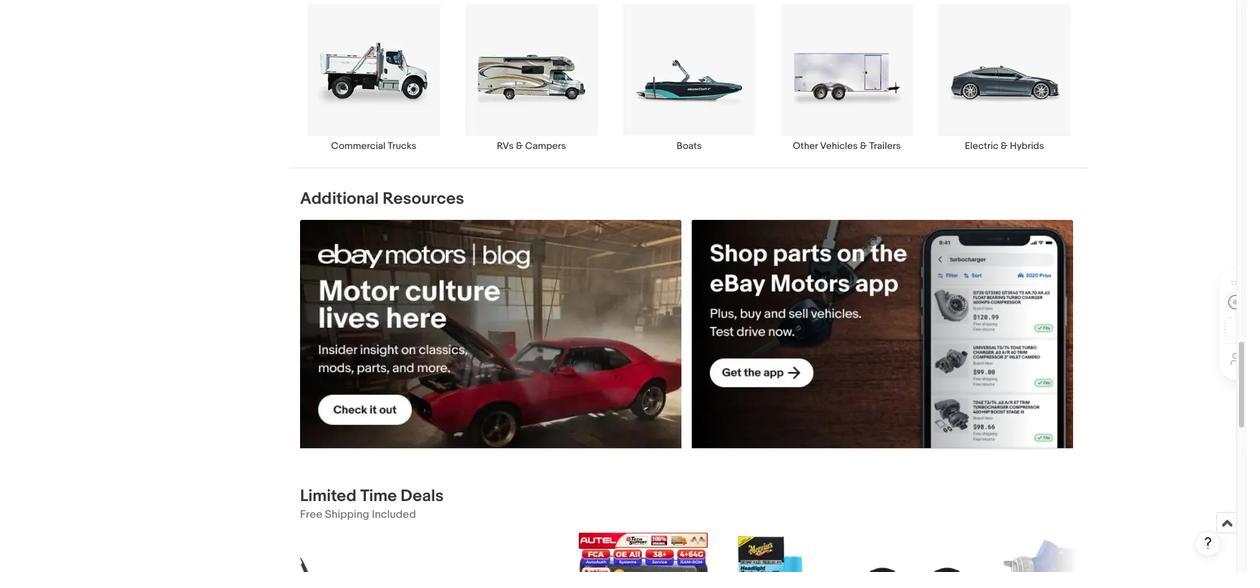 Task type: locate. For each thing, give the bounding box(es) containing it.
electric & hybrids
[[966, 140, 1045, 152]]

trucks
[[388, 140, 417, 152]]

ebay motors app image
[[692, 220, 1074, 449]]

& for electric
[[1001, 140, 1008, 152]]

& inside "other vehicles & trailers" link
[[861, 140, 868, 152]]

&
[[516, 140, 523, 152], [861, 140, 868, 152], [1001, 140, 1008, 152]]

commercial trucks
[[331, 140, 417, 152]]

deals
[[401, 487, 444, 507]]

other vehicles & trailers
[[793, 140, 902, 152]]

& right rvs
[[516, 140, 523, 152]]

limited time deals free shipping included
[[300, 487, 444, 522]]

2 & from the left
[[861, 140, 868, 152]]

2 horizontal spatial &
[[1001, 140, 1008, 152]]

0 horizontal spatial &
[[516, 140, 523, 152]]

1 horizontal spatial &
[[861, 140, 868, 152]]

rvs & campers link
[[453, 3, 611, 152]]

commercial
[[331, 140, 386, 152]]

1 & from the left
[[516, 140, 523, 152]]

3 & from the left
[[1001, 140, 1008, 152]]

None text field
[[300, 220, 682, 450]]

None text field
[[692, 220, 1074, 450]]

& left trailers
[[861, 140, 868, 152]]

vehicles
[[821, 140, 858, 152]]

included
[[372, 509, 416, 522]]

resources
[[383, 189, 465, 209]]

help, opens dialogs image
[[1202, 537, 1215, 550]]

& right electric
[[1001, 140, 1008, 152]]

& inside rvs & campers link
[[516, 140, 523, 152]]

& inside electric & hybrids 'link'
[[1001, 140, 1008, 152]]

rvs
[[497, 140, 514, 152]]

& for rvs
[[516, 140, 523, 152]]

electric
[[966, 140, 999, 152]]

power mirror for 2014-2017 toyota tundra rightside heated textured black image
[[300, 534, 429, 573]]



Task type: vqa. For each thing, say whether or not it's contained in the screenshot.
the topmost the Packs
no



Task type: describe. For each thing, give the bounding box(es) containing it.
boats link
[[611, 3, 769, 152]]

time
[[360, 487, 397, 507]]

limited
[[300, 487, 357, 507]]

shipping
[[325, 509, 370, 522]]

meguiar's g2970 two step headlight restoration kit for car & auto detailing image
[[719, 534, 848, 573]]

hybrids
[[1011, 140, 1045, 152]]

commercial trucks link
[[295, 3, 453, 152]]

additional
[[300, 189, 379, 209]]

electric & hybrids link
[[926, 3, 1084, 152]]

boats
[[677, 140, 702, 152]]

trailers
[[870, 140, 902, 152]]

rvs & campers
[[497, 140, 566, 152]]

check out the ebay motors blog image
[[300, 220, 682, 449]]

additional resources
[[300, 189, 465, 209]]

other
[[793, 140, 818, 152]]

2023 autel maxicom mk808s bidirectional car diagnostic scanner tool key coding image
[[579, 534, 708, 573]]

free
[[300, 509, 323, 522]]

4) kicker 43csc654 csc65 6.5" 1200w rms 4-ohm car audio coaxial speakers image
[[858, 560, 987, 573]]

other vehicles & trailers link
[[769, 3, 926, 152]]

devilbiss 905043 prolite gravity he te10 te20 1.2 1.3 1.4 spray gun kit w/ cup image
[[1001, 534, 1123, 573]]

campers
[[525, 140, 566, 152]]



